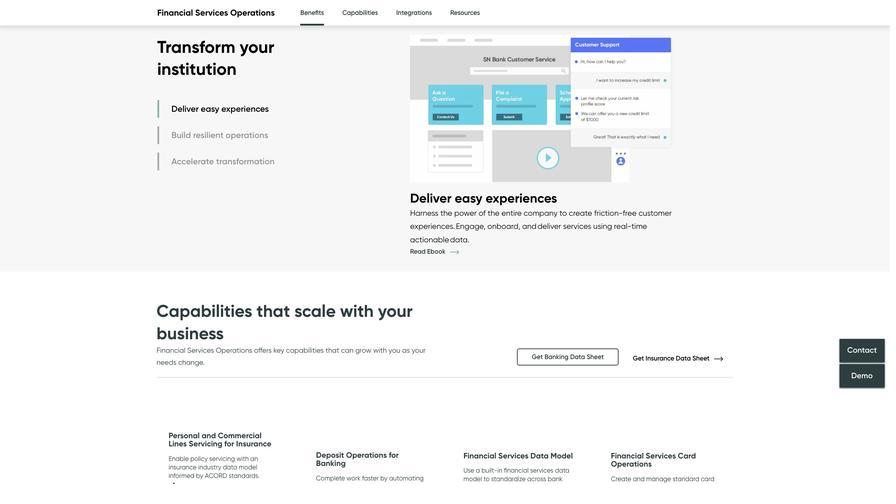 Task type: locate. For each thing, give the bounding box(es) containing it.
with inside create and manage standard card operations with pre-buil
[[645, 485, 657, 485]]

0 horizontal spatial banking
[[316, 459, 346, 469]]

1 horizontal spatial get
[[633, 355, 644, 363]]

accelerate transformation
[[172, 156, 275, 167]]

for up servicing
[[224, 440, 234, 450]]

0 horizontal spatial insurance
[[236, 440, 272, 450]]

services for financial services data model
[[499, 452, 529, 461]]

1 horizontal spatial easy
[[455, 191, 483, 206]]

deliver inside deliver easy experiences harness the power of the entire company to create friction-free customer experiences. engage, onboard, and deliver services using real-time actionable data.
[[410, 191, 452, 206]]

1 horizontal spatial to
[[560, 209, 567, 218]]

capabilities that scale with your business financial services operations offers key capabilities that can grow with you as your needs change.
[[157, 301, 426, 367]]

standardize
[[491, 476, 526, 484]]

easy inside deliver easy experiences harness the power of the entire company to create friction-free customer experiences. engage, onboard, and deliver services using real-time actionable data.
[[455, 191, 483, 206]]

data
[[223, 464, 237, 472], [555, 468, 570, 475]]

1 vertical spatial model
[[464, 476, 482, 484]]

1 horizontal spatial banking
[[545, 354, 569, 362]]

0 horizontal spatial get
[[532, 354, 543, 362]]

manage
[[647, 476, 672, 483]]

1 vertical spatial operations
[[611, 485, 643, 485]]

0 vertical spatial capabilities
[[342, 9, 378, 17]]

resources
[[451, 9, 480, 17]]

0 horizontal spatial and
[[202, 432, 216, 441]]

financial inside capabilities that scale with your business financial services operations offers key capabilities that can grow with you as your needs change.
[[157, 347, 186, 355]]

0 vertical spatial experiences
[[221, 104, 269, 114]]

deposit operations for banking
[[316, 451, 399, 469]]

financial inside financial services card operations
[[611, 452, 644, 461]]

0 vertical spatial easy
[[201, 104, 219, 114]]

services
[[563, 222, 592, 231], [531, 468, 554, 475]]

0 vertical spatial that
[[257, 301, 290, 322]]

easy up power
[[455, 191, 483, 206]]

read ebook
[[410, 248, 447, 256]]

1 horizontal spatial data
[[555, 468, 570, 475]]

operations up transformation at top left
[[226, 130, 268, 140]]

0 horizontal spatial to
[[484, 476, 490, 484]]

1 vertical spatial deliver
[[410, 191, 452, 206]]

0 horizontal spatial model
[[239, 464, 257, 472]]

for down the automating
[[395, 484, 403, 485]]

easy up resilient
[[201, 104, 219, 114]]

data inside 'use a built-in financial services data model to standardize across bank operations.'
[[555, 468, 570, 475]]

accelerate transformation link
[[157, 153, 277, 171]]

to inside 'use a built-in financial services data model to standardize across bank operations.'
[[484, 476, 490, 484]]

0 vertical spatial insurance
[[646, 355, 675, 363]]

a
[[476, 468, 480, 475]]

0 vertical spatial deliver
[[172, 104, 199, 114]]

1 horizontal spatial data
[[570, 354, 585, 362]]

operations inside create and manage standard card operations with pre-buil
[[611, 485, 643, 485]]

operations
[[230, 8, 275, 18], [216, 347, 252, 355], [346, 451, 387, 461], [611, 460, 652, 470]]

model up standards.
[[239, 464, 257, 472]]

0 vertical spatial your
[[240, 36, 274, 58]]

services
[[195, 8, 228, 18], [187, 347, 214, 355], [499, 452, 529, 461], [646, 452, 676, 461]]

1 horizontal spatial experiences
[[486, 191, 557, 206]]

1 vertical spatial capabilities
[[157, 301, 252, 322]]

1 horizontal spatial by
[[381, 475, 388, 483]]

capabilities inside capabilities that scale with your business financial services operations offers key capabilities that can grow with you as your needs change.
[[157, 301, 252, 322]]

insurance inside personal and commercial lines servicing for insurance
[[236, 440, 272, 450]]

deliver for deliver easy experiences harness the power of the entire company to create friction-free customer experiences. engage, onboard, and deliver services using real-time actionable data.
[[410, 191, 452, 206]]

model
[[239, 464, 257, 472], [464, 476, 482, 484]]

sheet for get banking data sheet
[[587, 354, 604, 362]]

get banking data sheet
[[532, 354, 604, 362]]

the up experiences. engage,
[[441, 209, 453, 218]]

services inside financial services card operations
[[646, 452, 676, 461]]

1 horizontal spatial model
[[464, 476, 482, 484]]

1 vertical spatial for
[[389, 451, 399, 461]]

data down servicing
[[223, 464, 237, 472]]

0 vertical spatial for
[[224, 440, 234, 450]]

1 vertical spatial experiences
[[486, 191, 557, 206]]

with inside enable policy servicing with an insurance industry data model informed by acord standards.
[[237, 456, 249, 463]]

easy
[[201, 104, 219, 114], [455, 191, 483, 206]]

deliver easy experiences link
[[157, 100, 277, 118]]

for
[[224, 440, 234, 450], [389, 451, 399, 461], [395, 484, 403, 485]]

get for get insurance data sheet
[[633, 355, 644, 363]]

and inside personal and commercial lines servicing for insurance
[[202, 432, 216, 441]]

capabilities
[[286, 347, 324, 355]]

0 horizontal spatial the
[[441, 209, 453, 218]]

pre-
[[658, 485, 671, 485]]

2 horizontal spatial data
[[676, 355, 691, 363]]

company
[[524, 209, 558, 218]]

in
[[498, 468, 503, 475]]

card
[[678, 452, 696, 461]]

1 vertical spatial easy
[[455, 191, 483, 206]]

1 horizontal spatial services
[[563, 222, 592, 231]]

1 horizontal spatial and
[[633, 476, 645, 483]]

0 horizontal spatial deliver
[[172, 104, 199, 114]]

across
[[528, 476, 546, 484]]

that
[[257, 301, 290, 322], [326, 347, 340, 355]]

services up across
[[531, 468, 554, 475]]

services for financial services operations
[[195, 8, 228, 18]]

data up bank
[[555, 468, 570, 475]]

0 vertical spatial banking
[[545, 354, 569, 362]]

banking
[[545, 354, 569, 362], [316, 459, 346, 469]]

deposit
[[316, 451, 344, 461]]

services inside capabilities that scale with your business financial services operations offers key capabilities that can grow with you as your needs change.
[[187, 347, 214, 355]]

0 vertical spatial services
[[563, 222, 592, 231]]

read
[[410, 248, 426, 256]]

and for create
[[633, 476, 645, 483]]

change.
[[178, 359, 205, 367]]

policy
[[190, 456, 208, 463]]

1 vertical spatial and
[[633, 476, 645, 483]]

services down create
[[563, 222, 592, 231]]

by down industry
[[196, 473, 203, 480]]

operations down create
[[611, 485, 643, 485]]

1 horizontal spatial that
[[326, 347, 340, 355]]

0 horizontal spatial by
[[196, 473, 203, 480]]

operations
[[226, 130, 268, 140], [611, 485, 643, 485]]

faster
[[362, 475, 379, 483]]

industry
[[198, 464, 221, 472]]

by inside complete work faster by automating common banking requests for bot
[[381, 475, 388, 483]]

and
[[202, 432, 216, 441], [633, 476, 645, 483]]

your
[[240, 36, 274, 58], [378, 301, 413, 322], [412, 347, 426, 355]]

1 vertical spatial banking
[[316, 459, 346, 469]]

the right of
[[488, 209, 500, 218]]

insurance
[[646, 355, 675, 363], [236, 440, 272, 450]]

0 vertical spatial to
[[560, 209, 567, 218]]

0 horizontal spatial sheet
[[587, 354, 604, 362]]

for up the automating
[[389, 451, 399, 461]]

deliver
[[172, 104, 199, 114], [410, 191, 452, 206]]

standards.
[[229, 473, 260, 480]]

personal
[[169, 432, 200, 441]]

capabilities for capabilities that scale with your business financial services operations offers key capabilities that can grow with you as your needs change.
[[157, 301, 252, 322]]

services inside deliver easy experiences harness the power of the entire company to create friction-free customer experiences. engage, onboard, and deliver services using real-time actionable data.
[[563, 222, 592, 231]]

scale
[[295, 301, 336, 322]]

build resilient operations link
[[157, 126, 277, 144]]

integrations link
[[397, 0, 432, 26]]

1 vertical spatial that
[[326, 347, 340, 355]]

1 horizontal spatial sheet
[[693, 355, 710, 363]]

0 horizontal spatial services
[[531, 468, 554, 475]]

benefits
[[301, 9, 324, 17]]

0 horizontal spatial data
[[531, 452, 549, 461]]

operations.
[[464, 485, 497, 485]]

data
[[570, 354, 585, 362], [676, 355, 691, 363], [531, 452, 549, 461]]

deliver up build
[[172, 104, 199, 114]]

0 horizontal spatial data
[[223, 464, 237, 472]]

financial for financial services card operations
[[611, 452, 644, 461]]

financial for financial services data model
[[464, 452, 497, 461]]

contact link
[[840, 339, 885, 363]]

0 horizontal spatial easy
[[201, 104, 219, 114]]

to up operations.
[[484, 476, 490, 484]]

create
[[569, 209, 593, 218]]

real-
[[614, 222, 632, 231]]

0 vertical spatial model
[[239, 464, 257, 472]]

complete
[[316, 475, 345, 483]]

deliver up harness
[[410, 191, 452, 206]]

by inside enable policy servicing with an insurance industry data model informed by acord standards.
[[196, 473, 203, 480]]

for inside personal and commercial lines servicing for insurance
[[224, 440, 234, 450]]

1 horizontal spatial capabilities
[[342, 9, 378, 17]]

deliver for deliver easy experiences
[[172, 104, 199, 114]]

with
[[340, 301, 374, 322], [373, 347, 387, 355], [237, 456, 249, 463], [645, 485, 657, 485]]

and inside create and manage standard card operations with pre-buil
[[633, 476, 645, 483]]

by up the requests
[[381, 475, 388, 483]]

and right personal
[[202, 432, 216, 441]]

you
[[389, 347, 401, 355]]

1 horizontal spatial operations
[[611, 485, 643, 485]]

sheet for get insurance data sheet
[[693, 355, 710, 363]]

power
[[454, 209, 477, 218]]

experiences for deliver easy experiences
[[221, 104, 269, 114]]

automating
[[389, 475, 424, 483]]

to left create
[[560, 209, 567, 218]]

use
[[464, 468, 475, 475]]

services inside 'use a built-in financial services data model to standardize across bank operations.'
[[531, 468, 554, 475]]

1 vertical spatial to
[[484, 476, 490, 484]]

0 horizontal spatial that
[[257, 301, 290, 322]]

by
[[196, 473, 203, 480], [381, 475, 388, 483]]

model up operations.
[[464, 476, 482, 484]]

financial for financial services operations
[[157, 8, 193, 18]]

deliver easy experiences
[[172, 104, 269, 114]]

0 horizontal spatial experiences
[[221, 104, 269, 114]]

0 horizontal spatial capabilities
[[157, 301, 252, 322]]

transformation
[[216, 156, 275, 167]]

model
[[551, 452, 573, 461]]

1 horizontal spatial insurance
[[646, 355, 675, 363]]

1 vertical spatial insurance
[[236, 440, 272, 450]]

financial
[[504, 468, 529, 475]]

customer
[[639, 209, 672, 218]]

experiences inside deliver easy experiences harness the power of the entire company to create friction-free customer experiences. engage, onboard, and deliver services using real-time actionable data.
[[486, 191, 557, 206]]

1 horizontal spatial the
[[488, 209, 500, 218]]

and right create
[[633, 476, 645, 483]]

1 vertical spatial services
[[531, 468, 554, 475]]

0 horizontal spatial operations
[[226, 130, 268, 140]]

work
[[347, 475, 361, 483]]

0 vertical spatial and
[[202, 432, 216, 441]]

financial services operations
[[157, 8, 275, 18]]

easy for deliver easy experiences harness the power of the entire company to create friction-free customer experiences. engage, onboard, and deliver services using real-time actionable data.
[[455, 191, 483, 206]]

1 horizontal spatial deliver
[[410, 191, 452, 206]]

for inside deposit operations for banking
[[389, 451, 399, 461]]

2 vertical spatial for
[[395, 484, 403, 485]]

your inside transform your institution
[[240, 36, 274, 58]]



Task type: vqa. For each thing, say whether or not it's contained in the screenshot.
Deliver easy experiences experiences
yes



Task type: describe. For each thing, give the bounding box(es) containing it.
free
[[623, 209, 637, 218]]

requests
[[369, 484, 394, 485]]

accelerate
[[172, 156, 214, 167]]

servicing
[[189, 440, 222, 450]]

financial services data model
[[464, 452, 573, 461]]

experiences for deliver easy experiences harness the power of the entire company to create friction-free customer experiences. engage, onboard, and deliver services using real-time actionable data.
[[486, 191, 557, 206]]

transform your institution
[[157, 36, 274, 80]]

using
[[594, 222, 612, 231]]

data for insurance
[[676, 355, 691, 363]]

portal and chatbot for client support image
[[410, 27, 674, 190]]

operations inside deposit operations for banking
[[346, 451, 387, 461]]

model inside enable policy servicing with an insurance industry data model informed by acord standards.
[[239, 464, 257, 472]]

acord
[[205, 473, 227, 480]]

complete work faster by automating common banking requests for bot
[[316, 475, 424, 485]]

use a built-in financial services data model to standardize across bank operations.
[[464, 468, 570, 485]]

for inside complete work faster by automating common banking requests for bot
[[395, 484, 403, 485]]

get for get banking data sheet
[[532, 354, 543, 362]]

resources link
[[451, 0, 480, 26]]

data inside enable policy servicing with an insurance industry data model informed by acord standards.
[[223, 464, 237, 472]]

create
[[611, 476, 632, 483]]

common
[[316, 484, 342, 485]]

build
[[172, 130, 191, 140]]

key
[[274, 347, 284, 355]]

easy for deliver easy experiences
[[201, 104, 219, 114]]

of
[[479, 209, 486, 218]]

1 the from the left
[[441, 209, 453, 218]]

services for financial services card operations
[[646, 452, 676, 461]]

business
[[157, 323, 224, 344]]

demo link
[[840, 365, 885, 388]]

resilient
[[193, 130, 224, 140]]

get banking data sheet link
[[517, 349, 619, 366]]

actionable data.
[[410, 235, 470, 245]]

1 vertical spatial your
[[378, 301, 413, 322]]

2 vertical spatial your
[[412, 347, 426, 355]]

personal and commercial lines servicing for insurance
[[169, 432, 272, 450]]

standard
[[673, 476, 700, 483]]

to inside deliver easy experiences harness the power of the entire company to create friction-free customer experiences. engage, onboard, and deliver services using real-time actionable data.
[[560, 209, 567, 218]]

integrations
[[397, 9, 432, 17]]

bank
[[548, 476, 563, 484]]

offers
[[254, 347, 272, 355]]

data for banking
[[570, 354, 585, 362]]

deliver easy experiences harness the power of the entire company to create friction-free customer experiences. engage, onboard, and deliver services using real-time actionable data.
[[410, 191, 672, 245]]

time
[[632, 222, 648, 231]]

create and manage standard card operations with pre-buil
[[611, 476, 715, 485]]

friction-
[[594, 209, 623, 218]]

financial services card operations
[[611, 452, 696, 470]]

capabilities for capabilities
[[342, 9, 378, 17]]

demo
[[852, 372, 873, 381]]

enable
[[169, 456, 189, 463]]

enable policy servicing with an insurance industry data model informed by acord standards.
[[169, 456, 260, 480]]

read ebook link
[[410, 248, 470, 256]]

commercial
[[218, 432, 262, 441]]

0 vertical spatial operations
[[226, 130, 268, 140]]

get insurance data sheet link
[[633, 355, 734, 363]]

ebook
[[427, 248, 446, 256]]

2 the from the left
[[488, 209, 500, 218]]

and for personal
[[202, 432, 216, 441]]

informed
[[169, 473, 195, 480]]

built-
[[482, 468, 498, 475]]

contact
[[848, 346, 878, 356]]

operations inside capabilities that scale with your business financial services operations offers key capabilities that can grow with you as your needs change.
[[216, 347, 252, 355]]

insurance
[[169, 464, 197, 472]]

and deliver
[[523, 222, 561, 231]]

can
[[341, 347, 354, 355]]

lines
[[169, 440, 187, 450]]

institution
[[157, 58, 237, 80]]

data for services
[[531, 452, 549, 461]]

entire
[[502, 209, 522, 218]]

capabilities link
[[342, 0, 378, 26]]

card
[[701, 476, 715, 483]]

model inside 'use a built-in financial services data model to standardize across bank operations.'
[[464, 476, 482, 484]]

an
[[250, 456, 258, 463]]

banking inside get banking data sheet link
[[545, 354, 569, 362]]

needs
[[157, 359, 177, 367]]

transform
[[157, 36, 236, 58]]

as
[[402, 347, 410, 355]]

build resilient operations
[[172, 130, 268, 140]]

banking inside deposit operations for banking
[[316, 459, 346, 469]]

banking
[[344, 484, 367, 485]]

get insurance data sheet
[[633, 355, 712, 363]]

harness
[[410, 209, 439, 218]]

operations inside financial services card operations
[[611, 460, 652, 470]]

grow
[[355, 347, 372, 355]]

servicing
[[209, 456, 235, 463]]



